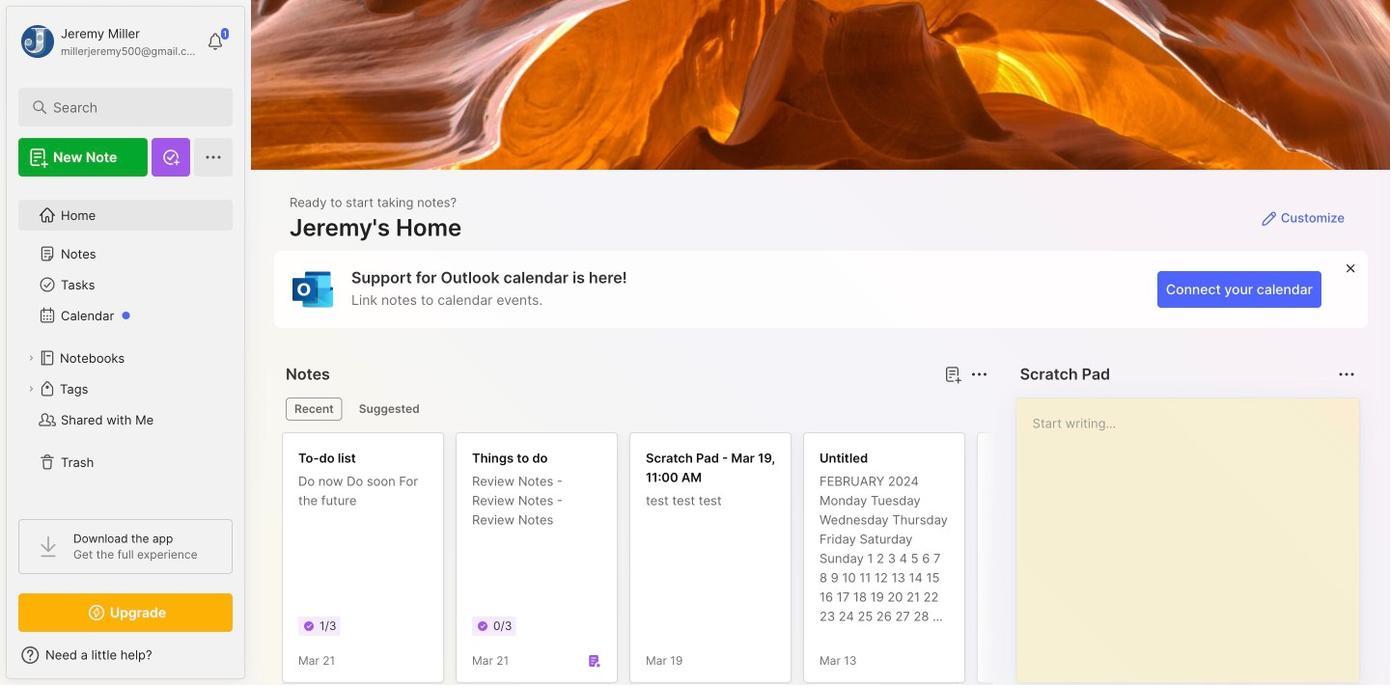 Task type: locate. For each thing, give the bounding box(es) containing it.
tab
[[286, 398, 342, 421], [350, 398, 428, 421]]

click to collapse image
[[244, 650, 258, 673]]

None search field
[[53, 96, 207, 119]]

row group
[[282, 432, 1390, 685]]

1 tab from the left
[[286, 398, 342, 421]]

0 horizontal spatial tab
[[286, 398, 342, 421]]

tree inside main element
[[7, 188, 244, 502]]

2 tab from the left
[[350, 398, 428, 421]]

tab list
[[286, 398, 985, 421]]

none search field inside main element
[[53, 96, 207, 119]]

expand notebooks image
[[25, 352, 37, 364]]

tree
[[7, 188, 244, 502]]

1 horizontal spatial tab
[[350, 398, 428, 421]]



Task type: describe. For each thing, give the bounding box(es) containing it.
expand tags image
[[25, 383, 37, 395]]

Account field
[[18, 22, 197, 61]]

main element
[[0, 0, 251, 685]]

Start writing… text field
[[1033, 399, 1358, 667]]

Search text field
[[53, 98, 207, 117]]

WHAT'S NEW field
[[7, 640, 244, 671]]



Task type: vqa. For each thing, say whether or not it's contained in the screenshot.
Bulleted List icon
no



